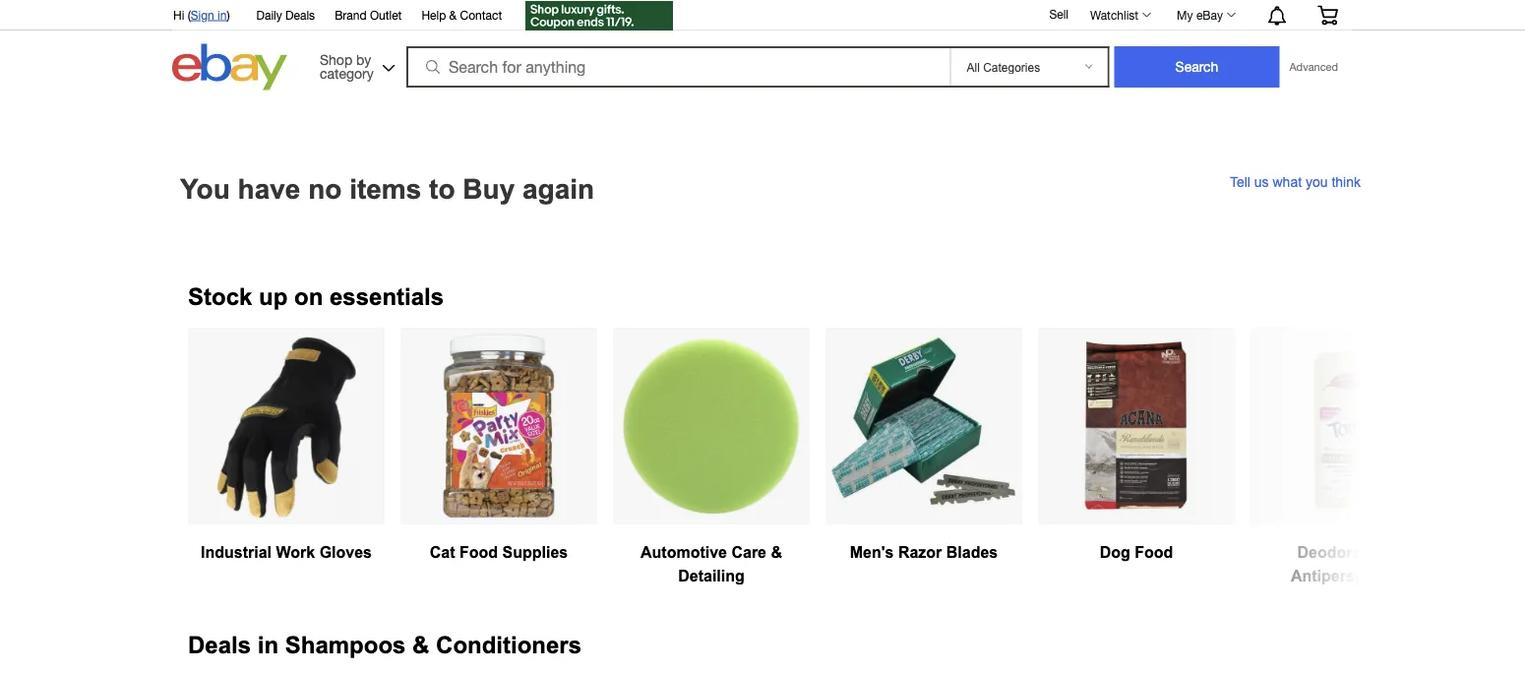 Task type: describe. For each thing, give the bounding box(es) containing it.
you
[[1306, 174, 1328, 189]]

stock up on essentials
[[188, 284, 444, 310]]

no
[[308, 173, 342, 204]]

 image for automotive
[[614, 329, 809, 524]]

advanced link
[[1280, 47, 1348, 87]]

deodorants & antiperspirants
[[1291, 543, 1407, 585]]

up
[[259, 284, 288, 310]]

daily deals link
[[256, 5, 315, 27]]

tell us what you think
[[1230, 174, 1361, 189]]

watchlist
[[1090, 8, 1139, 22]]

 image for cat
[[401, 329, 596, 524]]

 image for men's
[[827, 329, 1021, 524]]

hi ( sign in )
[[173, 8, 230, 22]]

dog
[[1100, 543, 1130, 561]]

detailing
[[678, 567, 745, 585]]

brand outlet link
[[335, 5, 402, 27]]

Industrial Work Gloves text field
[[188, 328, 385, 585]]

sign
[[191, 8, 214, 22]]

again
[[522, 173, 594, 204]]

your shopping cart image
[[1317, 5, 1339, 25]]

Search for anything text field
[[409, 48, 946, 86]]

get the coupon image
[[526, 1, 673, 31]]

dog food
[[1100, 543, 1173, 561]]

brand
[[335, 8, 367, 22]]

shop
[[320, 51, 352, 67]]

to
[[429, 173, 455, 204]]

hi
[[173, 8, 184, 22]]

none submit inside shop by category banner
[[1114, 46, 1280, 88]]

shampoos
[[285, 632, 406, 658]]

outlet
[[370, 8, 402, 22]]

contact
[[460, 8, 502, 22]]

industrial work gloves link
[[188, 328, 385, 585]]

cat food supplies
[[430, 543, 568, 561]]

have
[[238, 173, 301, 204]]

help & contact link
[[422, 5, 502, 27]]

care
[[732, 543, 767, 561]]

cat
[[430, 543, 455, 561]]

& inside deodorants & antiperspirants
[[1389, 543, 1401, 561]]

Deodorants & Antiperspirants text field
[[1251, 328, 1447, 585]]

tell us what you think link
[[1230, 174, 1361, 189]]

you
[[180, 173, 230, 204]]

blades
[[946, 543, 998, 561]]

men's
[[850, 543, 894, 561]]

& right shampoos
[[412, 632, 429, 658]]

think
[[1332, 174, 1361, 189]]

my ebay
[[1177, 8, 1223, 22]]

tell
[[1230, 174, 1251, 189]]

in inside the account navigation
[[218, 8, 227, 22]]

supplies
[[502, 543, 568, 561]]

Dog Food text field
[[1038, 328, 1235, 585]]

automotive
[[641, 543, 727, 561]]

stock
[[188, 284, 252, 310]]

shop by category banner
[[162, 0, 1353, 95]]

& inside the account navigation
[[449, 8, 457, 22]]

conditioners
[[436, 632, 582, 658]]

sell
[[1049, 7, 1069, 21]]

essentials
[[330, 284, 444, 310]]

gloves
[[319, 543, 372, 561]]

deals inside the account navigation
[[285, 8, 315, 22]]

)
[[227, 8, 230, 22]]

shop by category button
[[311, 44, 399, 86]]

(
[[188, 8, 191, 22]]



Task type: locate. For each thing, give the bounding box(es) containing it.
0 horizontal spatial deals
[[188, 632, 251, 658]]

None submit
[[1114, 46, 1280, 88]]

help
[[422, 8, 446, 22]]

deals right daily
[[285, 8, 315, 22]]

 image inside 'deodorants & antiperspirants' link
[[1293, 329, 1405, 524]]

 image
[[215, 329, 358, 524], [401, 329, 596, 524], [614, 329, 809, 524], [827, 329, 1021, 524], [1039, 329, 1234, 524], [1293, 329, 1405, 524]]

food for dog
[[1135, 543, 1173, 561]]

us
[[1254, 174, 1269, 189]]

items
[[349, 173, 421, 204]]

advanced
[[1290, 61, 1338, 73]]

antiperspirants
[[1291, 567, 1407, 585]]

deodorants & antiperspirants link
[[1251, 328, 1447, 585]]

& right the care
[[771, 543, 782, 561]]

2 food from the left
[[1135, 543, 1173, 561]]

automotive care & detailing link
[[613, 328, 810, 585]]

 image for dog
[[1039, 329, 1234, 524]]

5  image from the left
[[1039, 329, 1234, 524]]

0 horizontal spatial food
[[460, 543, 498, 561]]

food right the cat
[[460, 543, 498, 561]]

food
[[460, 543, 498, 561], [1135, 543, 1173, 561]]

Automotive Care & Detailing text field
[[613, 328, 810, 585]]

in left shampoos
[[258, 632, 279, 658]]

3  image from the left
[[614, 329, 809, 524]]

6  image from the left
[[1293, 329, 1405, 524]]

1 horizontal spatial deals
[[285, 8, 315, 22]]

automotive care & detailing
[[641, 543, 782, 585]]

by
[[356, 51, 371, 67]]

my
[[1177, 8, 1193, 22]]

2  image from the left
[[401, 329, 596, 524]]

 image for industrial
[[215, 329, 358, 524]]

account navigation
[[162, 0, 1353, 33]]

cat food supplies link
[[400, 328, 597, 585]]

work
[[276, 543, 315, 561]]

men's razor blades
[[850, 543, 998, 561]]

food for cat
[[460, 543, 498, 561]]

buy
[[463, 173, 515, 204]]

daily deals
[[256, 8, 315, 22]]

1 vertical spatial in
[[258, 632, 279, 658]]

 image inside industrial work gloves link
[[215, 329, 358, 524]]

what
[[1273, 174, 1302, 189]]

my ebay link
[[1166, 3, 1245, 27]]

men's razor blades link
[[826, 328, 1022, 585]]

 image inside men's razor blades link
[[827, 329, 1021, 524]]

industrial
[[201, 543, 272, 561]]

 image inside dog food link
[[1039, 329, 1234, 524]]

4  image from the left
[[827, 329, 1021, 524]]

 image inside cat food supplies link
[[401, 329, 596, 524]]

industrial work gloves
[[201, 543, 372, 561]]

 image for deodorants
[[1293, 329, 1405, 524]]

Men's Razor Blades text field
[[826, 328, 1022, 585]]

& up 'antiperspirants'
[[1389, 543, 1401, 561]]

watchlist link
[[1079, 3, 1160, 27]]

dog food link
[[1038, 328, 1235, 585]]

sell link
[[1041, 7, 1077, 21]]

sign in link
[[191, 8, 227, 22]]

1 food from the left
[[460, 543, 498, 561]]

1  image from the left
[[215, 329, 358, 524]]

1 horizontal spatial food
[[1135, 543, 1173, 561]]

&
[[449, 8, 457, 22], [771, 543, 782, 561], [1389, 543, 1401, 561], [412, 632, 429, 658]]

shop by category
[[320, 51, 374, 81]]

food right dog
[[1135, 543, 1173, 561]]

deodorants
[[1297, 543, 1385, 561]]

 image inside automotive care & detailing link
[[614, 329, 809, 524]]

you have no items to buy again
[[180, 173, 594, 204]]

0 vertical spatial deals
[[285, 8, 315, 22]]

help & contact
[[422, 8, 502, 22]]

1 vertical spatial deals
[[188, 632, 251, 658]]

deals
[[285, 8, 315, 22], [188, 632, 251, 658]]

on
[[294, 284, 323, 310]]

Cat Food Supplies text field
[[400, 328, 597, 585]]

category
[[320, 65, 374, 81]]

brand outlet
[[335, 8, 402, 22]]

razor
[[898, 543, 942, 561]]

& right help
[[449, 8, 457, 22]]

& inside the automotive care & detailing
[[771, 543, 782, 561]]

0 horizontal spatial in
[[218, 8, 227, 22]]

ebay
[[1196, 8, 1223, 22]]

deals in shampoos & conditioners
[[188, 632, 582, 658]]

daily
[[256, 8, 282, 22]]

in
[[218, 8, 227, 22], [258, 632, 279, 658]]

deals down the industrial
[[188, 632, 251, 658]]

in right sign
[[218, 8, 227, 22]]

0 vertical spatial in
[[218, 8, 227, 22]]

1 horizontal spatial in
[[258, 632, 279, 658]]



Task type: vqa. For each thing, say whether or not it's contained in the screenshot.
to
yes



